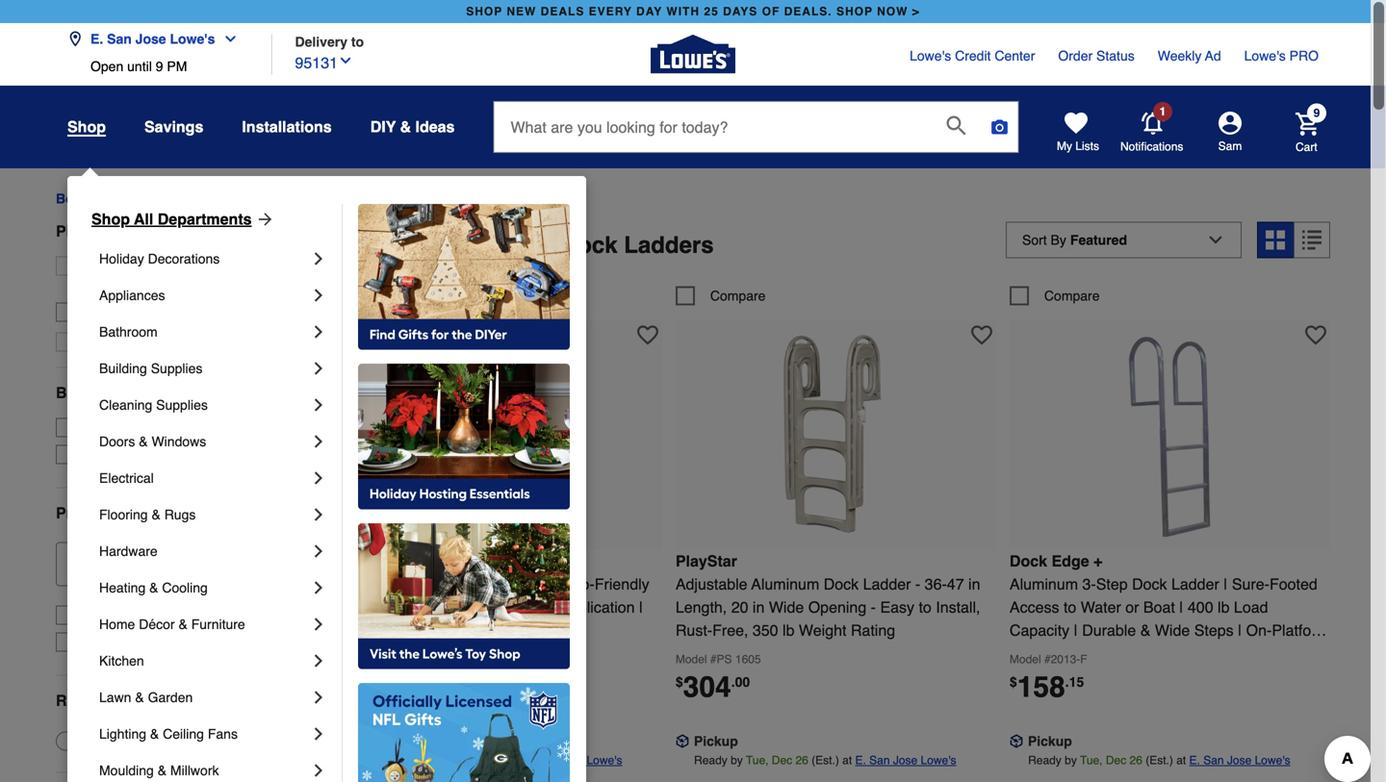 Task type: describe. For each thing, give the bounding box(es) containing it.
pickup down actual price $165.60 element at the left bottom of the page
[[360, 734, 404, 750]]

supplies for building supplies
[[151, 361, 203, 377]]

2 (est.) from the left
[[812, 754, 840, 768]]

chevron right image for heating & cooling
[[309, 579, 328, 598]]

# for boat
[[376, 653, 383, 667]]

brand
[[56, 384, 100, 402]]

2 by from the left
[[731, 754, 743, 768]]

friendly
[[595, 576, 650, 594]]

chevron right image for electrical
[[309, 469, 328, 488]]

arrow right image
[[252, 210, 275, 229]]

lb inside playstar adjustable aluminum dock ladder - 36-47 in length, 20 in wide opening - easy to install, rust-free, 350 lb weight rating
[[783, 622, 795, 640]]

my lists link
[[1057, 112, 1100, 154]]

free store pickup today at:
[[85, 259, 251, 274]]

building supplies
[[99, 361, 203, 377]]

products
[[361, 232, 450, 259]]

2 at from the left
[[843, 754, 852, 768]]

pickup image
[[676, 735, 689, 749]]

kitchen
[[99, 654, 144, 669]]

2 dec from the left
[[772, 754, 793, 768]]

edge for dock edge + 4-step aluminum dock ladder | eco-friendly & easy assembly | on-platform application | boat & dock ladders
[[384, 553, 421, 570]]

days
[[723, 5, 758, 18]]

flooring
[[99, 508, 148, 523]]

aluminum inside 'dock edge + 4-step aluminum dock ladder | eco-friendly & easy assembly | on-platform application | boat & dock ladders'
[[391, 576, 459, 594]]

0 horizontal spatial 9
[[156, 59, 163, 74]]

pickup up e. san jose lowe's & nearby stores button
[[152, 259, 193, 274]]

of
[[762, 5, 780, 18]]

1 dec from the left
[[438, 754, 458, 768]]

playstar link
[[56, 445, 311, 472]]

new
[[507, 5, 537, 18]]

1 heart outline image from the left
[[637, 325, 659, 346]]

2 vertical spatial in
[[753, 599, 765, 617]]

1 vertical spatial delivery
[[126, 223, 186, 240]]

lawn & garden
[[99, 690, 193, 706]]

$ inside dock edge + aluminum 3-step dock ladder | sure-footed access to water or boat | 400 lb load capacity | durable & wide steps | on-platform application model # 2013-f $ 158 .15
[[1010, 675, 1018, 690]]

lists
[[1076, 140, 1100, 153]]

adjustable
[[676, 576, 748, 594]]

| left 400
[[1180, 599, 1184, 617]]

price
[[56, 505, 94, 523]]

$100 - $200
[[91, 608, 162, 624]]

chevron right image for moulding & millwork
[[309, 762, 328, 781]]

chevron right image for cleaning supplies
[[309, 396, 328, 415]]

chevron down image
[[215, 31, 238, 47]]

dock edge + 4-step aluminum dock ladder | eco-friendly & easy assembly | on-platform application | boat & dock ladders
[[342, 553, 650, 640]]

windows
[[152, 434, 206, 450]]

load
[[1235, 599, 1269, 617]]

shop new deals every day with 25 days of deals. shop now > link
[[462, 0, 924, 23]]

>
[[913, 5, 920, 18]]

building supplies link
[[99, 351, 309, 387]]

0 vertical spatial ladders
[[624, 232, 714, 259]]

to inside playstar adjustable aluminum dock ladder - 36-47 in length, 20 in wide opening - easy to install, rust-free, 350 lb weight rating
[[919, 599, 932, 617]]

deals.
[[785, 5, 833, 18]]

rating button
[[56, 677, 311, 727]]

weekly ad link
[[1158, 46, 1222, 65]]

moulding & millwork link
[[99, 753, 309, 783]]

grid view image
[[1266, 231, 1286, 250]]

heating & cooling link
[[99, 570, 309, 607]]

step inside 'dock edge + 4-step aluminum dock ladder | eco-friendly & easy assembly | on-platform application | boat & dock ladders'
[[355, 576, 387, 594]]

sam button
[[1185, 112, 1277, 154]]

store
[[116, 259, 148, 274]]

heart outline image
[[972, 325, 993, 346]]

ladders inside 'dock edge + 4-step aluminum dock ladder | eco-friendly & easy assembly | on-platform application | boat & dock ladders'
[[432, 622, 487, 640]]

deals
[[541, 5, 585, 18]]

95131 button
[[295, 50, 353, 75]]

1 (est.) from the left
[[478, 754, 505, 768]]

3 (est.) from the left
[[1146, 754, 1174, 768]]

25
[[704, 5, 719, 18]]

1 by from the left
[[397, 754, 409, 768]]

on- inside dock edge + aluminum 3-step dock ladder | sure-footed access to water or boat | 400 lb load capacity | durable & wide steps | on-platform application model # 2013-f $ 158 .15
[[1247, 622, 1272, 640]]

2 shop from the left
[[837, 5, 873, 18]]

+ for dock edge + aluminum 3-step dock ladder | sure-footed access to water or boat | 400 lb load capacity | durable & wide steps | on-platform application model # 2013-f $ 158 .15
[[1094, 553, 1103, 570]]

chevron right image for building supplies
[[309, 359, 328, 378]]

3-
[[1083, 576, 1097, 594]]

hardware
[[99, 544, 158, 560]]

chevron right image for holiday decorations
[[309, 249, 328, 269]]

1002649048 element
[[342, 286, 432, 306]]

1 ready from the left
[[360, 754, 394, 768]]

appliances
[[99, 288, 165, 303]]

dock inside playstar adjustable aluminum dock ladder - 36-47 in length, 20 in wide opening - easy to install, rust-free, 350 lb weight rating
[[824, 576, 859, 594]]

moulding
[[99, 764, 154, 779]]

0 vertical spatial delivery
[[295, 34, 348, 50]]

order status
[[1059, 48, 1135, 64]]

aluminum inside playstar adjustable aluminum dock ladder - 36-47 in length, 20 in wide opening - easy to install, rust-free, 350 lb weight rating
[[752, 576, 820, 594]]

edge for dock edge + aluminum 3-step dock ladder | sure-footed access to water or boat | 400 lb load capacity | durable & wide steps | on-platform application model # 2013-f $ 158 .15
[[1052, 553, 1090, 570]]

decorations
[[148, 251, 220, 267]]

cleaning supplies link
[[99, 387, 309, 424]]

pickup down boating "link"
[[56, 223, 106, 240]]

free,
[[713, 622, 749, 640]]

departments
[[158, 210, 252, 228]]

ps
[[717, 653, 732, 667]]

ladder inside playstar adjustable aluminum dock ladder - 36-47 in length, 20 in wide opening - easy to install, rust-free, 350 lb weight rating
[[863, 576, 911, 594]]

0 horizontal spatial -
[[124, 608, 129, 624]]

wide inside dock edge + aluminum 3-step dock ladder | sure-footed access to water or boat | 400 lb load capacity | durable & wide steps | on-platform application model # 2013-f $ 158 .15
[[1155, 622, 1191, 640]]

0 horizontal spatial in
[[456, 232, 474, 259]]

at:
[[236, 259, 251, 274]]

2 ready from the left
[[694, 754, 728, 768]]

model for adjustable aluminum dock ladder - 36-47 in length, 20 in wide opening - easy to install, rust-free, 350 lb weight rating
[[676, 653, 707, 667]]

chevron right image for appliances
[[309, 286, 328, 305]]

2 horizontal spatial -
[[916, 576, 921, 594]]

1 vertical spatial 9
[[1314, 106, 1321, 120]]

flooring & rugs link
[[99, 497, 309, 534]]

diy
[[370, 118, 396, 136]]

assembly
[[394, 599, 461, 617]]

1 horizontal spatial boat
[[480, 232, 532, 259]]

heating
[[99, 581, 146, 596]]

actual price $158.15 element
[[1010, 671, 1085, 704]]

supplies for cleaning supplies
[[156, 398, 208, 413]]

home décor & furniture link
[[99, 607, 309, 643]]

savings
[[144, 118, 204, 136]]

.00
[[732, 675, 750, 690]]

millwork
[[170, 764, 219, 779]]

| down the 'friendly'
[[639, 599, 643, 617]]

36-
[[925, 576, 947, 594]]

2 heart outline image from the left
[[1306, 325, 1327, 346]]

lowe's home improvement notification center image
[[1142, 112, 1165, 135]]

search image
[[947, 116, 966, 135]]

edge for dock edge +
[[125, 420, 156, 436]]

lowe's pro
[[1245, 48, 1319, 64]]

2 tue, from the left
[[746, 754, 769, 768]]

aluminum inside dock edge + aluminum 3-step dock ladder | sure-footed access to water or boat | 400 lb load capacity | durable & wide steps | on-platform application model # 2013-f $ 158 .15
[[1010, 576, 1079, 594]]

nearby
[[219, 278, 260, 293]]

list view image
[[1303, 231, 1322, 250]]

playstar for playstar
[[91, 447, 141, 463]]

$100
[[91, 608, 121, 624]]

Search Query text field
[[494, 102, 932, 152]]

dock edge + aluminum 3-step dock ladder | sure-footed access to water or boat | 400 lb load capacity | durable & wide steps | on-platform application model # 2013-f $ 158 .15
[[1010, 553, 1330, 704]]

stores
[[264, 278, 301, 293]]

lowe's home improvement logo image
[[651, 12, 736, 97]]

1 tue, from the left
[[412, 754, 435, 768]]

chevron right image for kitchen
[[309, 652, 328, 671]]

3 tue, from the left
[[1081, 754, 1103, 768]]

3 ready from the left
[[1029, 754, 1062, 768]]

chevron right image for lawn & garden
[[309, 689, 328, 708]]

pickup & delivery
[[56, 223, 186, 240]]

e. inside button
[[85, 278, 97, 293]]

& inside 'link'
[[152, 508, 161, 523]]

ladder for dock edge + 4-step aluminum dock ladder | eco-friendly & easy assembly | on-platform application | boat & dock ladders
[[503, 576, 551, 594]]

1 pickup image from the left
[[342, 735, 355, 749]]

savings button
[[144, 110, 204, 144]]

fast
[[85, 335, 111, 350]]

7 products in boat & dock ladders
[[342, 232, 714, 259]]

& inside "link"
[[149, 581, 158, 596]]

platform inside 'dock edge + 4-step aluminum dock ladder | eco-friendly & easy assembly | on-platform application | boat & dock ladders'
[[499, 599, 556, 617]]

20
[[732, 599, 749, 617]]

lawn & garden link
[[99, 680, 309, 716]]

all
[[134, 210, 153, 228]]

boat inside 'dock edge + 4-step aluminum dock ladder | eco-friendly & easy assembly | on-platform application | boat & dock ladders'
[[342, 622, 373, 640]]

compare for the 4744205 element
[[1045, 288, 1100, 304]]

2074-
[[383, 653, 412, 667]]

1002101406 element
[[676, 286, 766, 306]]

holiday decorations link
[[99, 241, 309, 277]]

easy inside 'dock edge + 4-step aluminum dock ladder | eco-friendly & easy assembly | on-platform application | boat & dock ladders'
[[356, 599, 390, 617]]

| left eco-
[[555, 576, 559, 594]]

0 horizontal spatial to
[[351, 34, 364, 50]]

steps
[[1195, 622, 1234, 640]]

4744205 element
[[1010, 286, 1100, 306]]

length,
[[676, 599, 727, 617]]

26 for pickup icon
[[796, 754, 809, 768]]

4-
[[342, 576, 355, 594]]

find gifts for the diyer. image
[[358, 204, 570, 351]]

now
[[877, 5, 909, 18]]

5 stars image
[[91, 732, 169, 755]]

model # ps 1605
[[676, 653, 761, 667]]

playstar for playstar adjustable aluminum dock ladder - 36-47 in length, 20 in wide opening - easy to install, rust-free, 350 lb weight rating
[[676, 553, 738, 570]]

3 by from the left
[[1065, 754, 1077, 768]]

actual price $304.00 element
[[676, 671, 750, 704]]

credit
[[955, 48, 991, 64]]

camera image
[[990, 117, 1010, 137]]

lowe's inside lowe's credit center link
[[910, 48, 952, 64]]

1 horizontal spatial -
[[871, 599, 876, 617]]

install,
[[936, 599, 981, 617]]

application inside 'dock edge + 4-step aluminum dock ladder | eco-friendly & easy assembly | on-platform application | boat & dock ladders'
[[560, 599, 635, 617]]

electrical link
[[99, 460, 309, 497]]

jose inside button
[[129, 278, 157, 293]]

chevron right image for flooring & rugs
[[309, 506, 328, 525]]



Task type: vqa. For each thing, say whether or not it's contained in the screenshot.
'aluminum'
yes



Task type: locate. For each thing, give the bounding box(es) containing it.
2 vertical spatial boat
[[342, 622, 373, 640]]

1 horizontal spatial pickup image
[[1010, 735, 1024, 749]]

dec
[[438, 754, 458, 768], [772, 754, 793, 768], [1106, 754, 1127, 768]]

- left $200 at the left bottom of the page
[[124, 608, 129, 624]]

1 horizontal spatial aluminum
[[752, 576, 820, 594]]

ready down actual price $165.60 element at the left bottom of the page
[[360, 754, 394, 768]]

model for 4-step aluminum dock ladder | eco-friendly & easy assembly | on-platform application | boat & dock ladders
[[342, 653, 373, 667]]

installations button
[[242, 110, 332, 144]]

rating inside button
[[56, 692, 104, 710]]

f up .60
[[412, 653, 419, 667]]

aluminum up 350
[[752, 576, 820, 594]]

1 vertical spatial boat
[[1144, 599, 1176, 617]]

on-
[[473, 599, 499, 617], [1247, 622, 1272, 640]]

visit the lowe's toy shop. image
[[358, 524, 570, 670]]

2 horizontal spatial boat
[[1144, 599, 1176, 617]]

chevron right image for home décor & furniture
[[309, 615, 328, 635]]

step up water
[[1097, 576, 1128, 594]]

chevron right image for hardware
[[309, 542, 328, 561]]

1 vertical spatial supplies
[[156, 398, 208, 413]]

to inside dock edge + aluminum 3-step dock ladder | sure-footed access to water or boat | 400 lb load capacity | durable & wide steps | on-platform application model # 2013-f $ 158 .15
[[1064, 599, 1077, 617]]

delivery up holiday decorations
[[126, 223, 186, 240]]

# up actual price $158.15 element on the right bottom of page
[[1045, 653, 1051, 667]]

1 shop from the left
[[466, 5, 503, 18]]

2 # from the left
[[711, 653, 717, 667]]

wide down 400
[[1155, 622, 1191, 640]]

1 easy from the left
[[356, 599, 390, 617]]

ladder left eco-
[[503, 576, 551, 594]]

$ for 304
[[676, 675, 683, 690]]

ladder inside 'dock edge + 4-step aluminum dock ladder | eco-friendly & easy assembly | on-platform application | boat & dock ladders'
[[503, 576, 551, 594]]

shop left new
[[466, 5, 503, 18]]

ready down "$ 304 .00"
[[694, 754, 728, 768]]

0 vertical spatial wide
[[769, 599, 804, 617]]

0 horizontal spatial application
[[560, 599, 635, 617]]

san inside button
[[101, 278, 125, 293]]

opening
[[809, 599, 867, 617]]

day
[[637, 5, 663, 18]]

1
[[1160, 105, 1167, 118]]

2 horizontal spatial #
[[1045, 653, 1051, 667]]

3 chevron right image from the top
[[309, 323, 328, 342]]

aluminum up assembly
[[391, 576, 459, 594]]

compare inside the 4744205 element
[[1045, 288, 1100, 304]]

delivery up building supplies
[[115, 335, 163, 350]]

model inside dock edge + aluminum 3-step dock ladder | sure-footed access to water or boat | 400 lb load capacity | durable & wide steps | on-platform application model # 2013-f $ 158 .15
[[1010, 653, 1042, 667]]

supplies up dock edge + link
[[156, 398, 208, 413]]

pickup image down 158
[[1010, 735, 1024, 749]]

lighting
[[99, 727, 146, 742]]

26 for 2nd pickup image from the left
[[1130, 754, 1143, 768]]

+ for dock edge + 4-step aluminum dock ladder | eco-friendly & easy assembly | on-platform application | boat & dock ladders
[[426, 553, 435, 570]]

+ for dock edge +
[[160, 420, 168, 436]]

1 step from the left
[[355, 576, 387, 594]]

shop
[[91, 210, 130, 228]]

heating & cooling
[[99, 581, 208, 596]]

2 vertical spatial delivery
[[115, 335, 163, 350]]

2 horizontal spatial edge
[[1052, 553, 1090, 570]]

delivery to
[[295, 34, 364, 50]]

lowe's inside lowe's pro link
[[1245, 48, 1286, 64]]

0 horizontal spatial shop
[[466, 5, 503, 18]]

1 horizontal spatial #
[[711, 653, 717, 667]]

compare
[[376, 288, 432, 304], [711, 288, 766, 304], [1045, 288, 1100, 304]]

easy up model # 2074-f
[[356, 599, 390, 617]]

application down capacity
[[1010, 645, 1086, 663]]

1 horizontal spatial $
[[676, 675, 683, 690]]

1 vertical spatial platform
[[1272, 622, 1330, 640]]

1 horizontal spatial step
[[1097, 576, 1128, 594]]

0 horizontal spatial boat
[[342, 622, 373, 640]]

2 chevron right image from the top
[[309, 432, 328, 452]]

e. san jose lowe's button
[[67, 20, 246, 59], [521, 752, 623, 771], [856, 752, 957, 771], [1190, 752, 1291, 771]]

compare inside '1002101406' element
[[711, 288, 766, 304]]

ladder inside dock edge + aluminum 3-step dock ladder | sure-footed access to water or boat | 400 lb load capacity | durable & wide steps | on-platform application model # 2013-f $ 158 .15
[[1172, 576, 1220, 594]]

0 horizontal spatial dec
[[438, 754, 458, 768]]

1 horizontal spatial ladder
[[863, 576, 911, 594]]

0 horizontal spatial tue,
[[412, 754, 435, 768]]

moulding & millwork
[[99, 764, 219, 779]]

0 horizontal spatial platform
[[499, 599, 556, 617]]

3 aluminum from the left
[[1010, 576, 1079, 594]]

home
[[99, 617, 135, 633]]

0 horizontal spatial compare
[[376, 288, 432, 304]]

1 26 from the left
[[462, 754, 475, 768]]

1 chevron right image from the top
[[309, 249, 328, 269]]

0 horizontal spatial ready
[[360, 754, 394, 768]]

2 ready by tue, dec 26 (est.) at e. san jose lowe's from the left
[[694, 754, 957, 768]]

playstar adjustable aluminum dock ladder - 36-47 in length, 20 in wide opening - easy to install, rust-free, 350 lb weight rating
[[676, 553, 981, 640]]

actual price $165.60 element
[[342, 671, 416, 704]]

f up .15
[[1081, 653, 1088, 667]]

5 chevron right image from the top
[[309, 689, 328, 708]]

0 horizontal spatial 26
[[462, 754, 475, 768]]

+ up 3-
[[1094, 553, 1103, 570]]

3 dec from the left
[[1106, 754, 1127, 768]]

# up "actual price $304.00" element
[[711, 653, 717, 667]]

holiday hosting essentials. image
[[358, 364, 570, 510]]

tue, down .15
[[1081, 754, 1103, 768]]

1 horizontal spatial model
[[676, 653, 707, 667]]

my lists
[[1057, 140, 1100, 153]]

0 horizontal spatial +
[[160, 420, 168, 436]]

shop new deals every day with 25 days of deals. shop now >
[[466, 5, 920, 18]]

3 at from the left
[[1177, 754, 1187, 768]]

lowe's inside e. san jose lowe's & nearby stores button
[[161, 278, 203, 293]]

2 model from the left
[[676, 653, 707, 667]]

$ inside "$ 304 .00"
[[676, 675, 683, 690]]

edge inside 'dock edge + 4-step aluminum dock ladder | eco-friendly & easy assembly | on-platform application | boat & dock ladders'
[[384, 553, 421, 570]]

sam
[[1219, 140, 1243, 153]]

water
[[1081, 599, 1122, 617]]

0 horizontal spatial by
[[397, 754, 409, 768]]

1 horizontal spatial (est.)
[[812, 754, 840, 768]]

lb right 350
[[783, 622, 795, 640]]

1 vertical spatial playstar
[[676, 553, 738, 570]]

lb inside dock edge + aluminum 3-step dock ladder | sure-footed access to water or boat | 400 lb load capacity | durable & wide steps | on-platform application model # 2013-f $ 158 .15
[[1218, 599, 1230, 617]]

1 ready by tue, dec 26 (est.) at e. san jose lowe's from the left
[[360, 754, 623, 768]]

2 compare from the left
[[711, 288, 766, 304]]

2 pickup image from the left
[[1010, 735, 1024, 749]]

$ for 165
[[342, 675, 349, 690]]

6 chevron right image from the top
[[309, 542, 328, 561]]

1 horizontal spatial ready by tue, dec 26 (est.) at e. san jose lowe's
[[694, 754, 957, 768]]

in right the products
[[456, 232, 474, 259]]

0 horizontal spatial on-
[[473, 599, 499, 617]]

0 vertical spatial on-
[[473, 599, 499, 617]]

notifications
[[1121, 140, 1184, 153]]

2 horizontal spatial at
[[1177, 754, 1187, 768]]

1 # from the left
[[376, 653, 383, 667]]

e. san jose lowe's & nearby stores button
[[85, 276, 301, 295]]

playstar up electrical
[[91, 447, 141, 463]]

1 vertical spatial in
[[969, 576, 981, 594]]

1 horizontal spatial +
[[426, 553, 435, 570]]

2 aluminum from the left
[[752, 576, 820, 594]]

application down eco-
[[560, 599, 635, 617]]

2 $ from the left
[[676, 675, 683, 690]]

by down actual price $158.15 element on the right bottom of page
[[1065, 754, 1077, 768]]

1 at from the left
[[509, 754, 518, 768]]

cleaning
[[99, 398, 152, 413]]

ready down actual price $158.15 element on the right bottom of page
[[1029, 754, 1062, 768]]

- right opening
[[871, 599, 876, 617]]

2 26 from the left
[[796, 754, 809, 768]]

rating up lighting
[[56, 692, 104, 710]]

compare for 1002649048 element
[[376, 288, 432, 304]]

2 horizontal spatial aluminum
[[1010, 576, 1079, 594]]

model up 158
[[1010, 653, 1042, 667]]

holiday
[[99, 251, 144, 267]]

platform
[[499, 599, 556, 617], [1272, 622, 1330, 640]]

2 horizontal spatial to
[[1064, 599, 1077, 617]]

400
[[1188, 599, 1214, 617]]

step inside dock edge + aluminum 3-step dock ladder | sure-footed access to water or boat | 400 lb load capacity | durable & wide steps | on-platform application model # 2013-f $ 158 .15
[[1097, 576, 1128, 594]]

ladders up '1002101406' element
[[624, 232, 714, 259]]

2 horizontal spatial dec
[[1106, 754, 1127, 768]]

application inside dock edge + aluminum 3-step dock ladder | sure-footed access to water or boat | 400 lb load capacity | durable & wide steps | on-platform application model # 2013-f $ 158 .15
[[1010, 645, 1086, 663]]

$
[[342, 675, 349, 690], [676, 675, 683, 690], [1010, 675, 1018, 690]]

$ 304 .00
[[676, 671, 750, 704]]

compare inside 1002649048 element
[[376, 288, 432, 304]]

building
[[99, 361, 147, 377]]

3 ready by tue, dec 26 (est.) at e. san jose lowe's from the left
[[1029, 754, 1291, 768]]

brand button
[[56, 368, 311, 419]]

ladder up 400
[[1172, 576, 1220, 594]]

chevron down image
[[338, 53, 353, 68]]

2 horizontal spatial compare
[[1045, 288, 1100, 304]]

ladders down assembly
[[432, 622, 487, 640]]

0 horizontal spatial (est.)
[[478, 754, 505, 768]]

chevron right image for bathroom
[[309, 323, 328, 342]]

0 horizontal spatial model
[[342, 653, 373, 667]]

ready by tue, dec 26 (est.) at e. san jose lowe's
[[360, 754, 623, 768], [694, 754, 957, 768], [1029, 754, 1291, 768]]

durable
[[1083, 622, 1137, 640]]

wide up 350
[[769, 599, 804, 617]]

to up chevron down icon
[[351, 34, 364, 50]]

chevron right image for doors & windows
[[309, 432, 328, 452]]

sure-
[[1233, 576, 1270, 594]]

1 horizontal spatial 9
[[1314, 106, 1321, 120]]

1 horizontal spatial in
[[753, 599, 765, 617]]

7 chevron right image from the top
[[309, 615, 328, 635]]

ladder left "36-" at the bottom right of the page
[[863, 576, 911, 594]]

2 horizontal spatial tue,
[[1081, 754, 1103, 768]]

edge up assembly
[[384, 553, 421, 570]]

304
[[683, 671, 732, 704]]

ladder for dock edge + aluminum 3-step dock ladder | sure-footed access to water or boat | 400 lb load capacity | durable & wide steps | on-platform application model # 2013-f $ 158 .15
[[1172, 576, 1220, 594]]

9 chevron right image from the top
[[309, 725, 328, 744]]

rating inside playstar adjustable aluminum dock ladder - 36-47 in length, 20 in wide opening - easy to install, rust-free, 350 lb weight rating
[[851, 622, 896, 640]]

$ down capacity
[[1010, 675, 1018, 690]]

0 vertical spatial platform
[[499, 599, 556, 617]]

location image
[[67, 31, 83, 47]]

on- down the load
[[1247, 622, 1272, 640]]

2 horizontal spatial +
[[1094, 553, 1103, 570]]

1 horizontal spatial 26
[[796, 754, 809, 768]]

wide inside playstar adjustable aluminum dock ladder - 36-47 in length, 20 in wide opening - easy to install, rust-free, 350 lb weight rating
[[769, 599, 804, 617]]

0 horizontal spatial playstar
[[91, 447, 141, 463]]

aluminum up access
[[1010, 576, 1079, 594]]

dock edge + link
[[56, 419, 311, 445]]

step up model # 2074-f
[[355, 576, 387, 594]]

playstar up adjustable
[[676, 553, 738, 570]]

2 chevron right image from the top
[[309, 286, 328, 305]]

rugs
[[164, 508, 196, 523]]

0 horizontal spatial wide
[[769, 599, 804, 617]]

1 compare from the left
[[376, 288, 432, 304]]

1 aluminum from the left
[[391, 576, 459, 594]]

1 vertical spatial wide
[[1155, 622, 1191, 640]]

supplies up cleaning supplies
[[151, 361, 203, 377]]

$ inside $ 165 .60
[[342, 675, 349, 690]]

3 26 from the left
[[1130, 754, 1143, 768]]

playstar inside playstar adjustable aluminum dock ladder - 36-47 in length, 20 in wide opening - easy to install, rust-free, 350 lb weight rating
[[676, 553, 738, 570]]

pickup image down 165
[[342, 735, 355, 749]]

application
[[560, 599, 635, 617], [1010, 645, 1086, 663]]

edge up 3-
[[1052, 553, 1090, 570]]

0 horizontal spatial lb
[[783, 622, 795, 640]]

0 horizontal spatial aluminum
[[391, 576, 459, 594]]

flooring & rugs
[[99, 508, 196, 523]]

pickup right pickup icon
[[694, 734, 738, 750]]

2 step from the left
[[1097, 576, 1128, 594]]

model down the 'rust-'
[[676, 653, 707, 667]]

0 vertical spatial supplies
[[151, 361, 203, 377]]

0 horizontal spatial edge
[[125, 420, 156, 436]]

1 horizontal spatial lb
[[1218, 599, 1230, 617]]

lowe's credit center
[[910, 48, 1036, 64]]

tue,
[[412, 754, 435, 768], [746, 754, 769, 768], [1081, 754, 1103, 768]]

0 vertical spatial application
[[560, 599, 635, 617]]

lb right 400
[[1218, 599, 1230, 617]]

chevron right image
[[309, 359, 328, 378], [309, 432, 328, 452], [309, 469, 328, 488], [309, 579, 328, 598], [309, 689, 328, 708]]

5 chevron right image from the top
[[309, 506, 328, 525]]

+ down cleaning supplies
[[160, 420, 168, 436]]

2 ladder from the left
[[863, 576, 911, 594]]

0 horizontal spatial ladders
[[432, 622, 487, 640]]

1 horizontal spatial at
[[843, 754, 852, 768]]

350
[[753, 622, 779, 640]]

| left "sure-"
[[1224, 576, 1228, 594]]

26 for 2nd pickup image from the right
[[462, 754, 475, 768]]

1 chevron right image from the top
[[309, 359, 328, 378]]

open
[[91, 59, 124, 74]]

delivery up 95131
[[295, 34, 348, 50]]

platform inside dock edge + aluminum 3-step dock ladder | sure-footed access to water or boat | 400 lb load capacity | durable & wide steps | on-platform application model # 2013-f $ 158 .15
[[1272, 622, 1330, 640]]

| up 2013-
[[1074, 622, 1078, 640]]

# for free,
[[711, 653, 717, 667]]

pickup down actual price $158.15 element on the right bottom of page
[[1028, 734, 1073, 750]]

on- inside 'dock edge + 4-step aluminum dock ladder | eco-friendly & easy assembly | on-platform application | boat & dock ladders'
[[473, 599, 499, 617]]

edge inside dock edge + aluminum 3-step dock ladder | sure-footed access to water or boat | 400 lb load capacity | durable & wide steps | on-platform application model # 2013-f $ 158 .15
[[1052, 553, 1090, 570]]

$200
[[132, 608, 162, 624]]

2 easy from the left
[[881, 599, 915, 617]]

e. san jose lowe's & nearby stores
[[85, 278, 301, 293]]

lowe's credit center link
[[910, 46, 1036, 65]]

0 vertical spatial boat
[[480, 232, 532, 259]]

0 horizontal spatial ready by tue, dec 26 (est.) at e. san jose lowe's
[[360, 754, 623, 768]]

# inside dock edge + aluminum 3-step dock ladder | sure-footed access to water or boat | 400 lb load capacity | durable & wide steps | on-platform application model # 2013-f $ 158 .15
[[1045, 653, 1051, 667]]

1 horizontal spatial application
[[1010, 645, 1086, 663]]

$ down model # ps 1605
[[676, 675, 683, 690]]

1 horizontal spatial tue,
[[746, 754, 769, 768]]

shop button
[[67, 117, 106, 137]]

in right 47
[[969, 576, 981, 594]]

3 chevron right image from the top
[[309, 469, 328, 488]]

$ down model # 2074-f
[[342, 675, 349, 690]]

e. san jose lowe's
[[91, 31, 215, 47]]

1 horizontal spatial by
[[731, 754, 743, 768]]

status
[[1097, 48, 1135, 64]]

lb
[[1218, 599, 1230, 617], [783, 622, 795, 640]]

(est.)
[[478, 754, 505, 768], [812, 754, 840, 768], [1146, 754, 1174, 768]]

2 horizontal spatial by
[[1065, 754, 1077, 768]]

tue, down .60
[[412, 754, 435, 768]]

None search field
[[494, 101, 1019, 171]]

1 model from the left
[[342, 653, 373, 667]]

+
[[160, 420, 168, 436], [426, 553, 435, 570], [1094, 553, 1103, 570]]

lowe's
[[170, 31, 215, 47], [910, 48, 952, 64], [1245, 48, 1286, 64], [161, 278, 203, 293], [587, 754, 623, 768], [921, 754, 957, 768], [1255, 754, 1291, 768]]

0 horizontal spatial ladder
[[503, 576, 551, 594]]

- left "36-" at the bottom right of the page
[[916, 576, 921, 594]]

1 horizontal spatial rating
[[851, 622, 896, 640]]

4 chevron right image from the top
[[309, 579, 328, 598]]

-
[[916, 576, 921, 594], [871, 599, 876, 617], [124, 608, 129, 624]]

10 chevron right image from the top
[[309, 762, 328, 781]]

2 f from the left
[[1081, 653, 1088, 667]]

or
[[1126, 599, 1140, 617]]

1 horizontal spatial shop
[[837, 5, 873, 18]]

lowe's home improvement cart image
[[1296, 112, 1319, 136]]

chevron right image for lighting & ceiling fans
[[309, 725, 328, 744]]

to down "36-" at the bottom right of the page
[[919, 599, 932, 617]]

3 compare from the left
[[1045, 288, 1100, 304]]

chevron right image
[[309, 249, 328, 269], [309, 286, 328, 305], [309, 323, 328, 342], [309, 396, 328, 415], [309, 506, 328, 525], [309, 542, 328, 561], [309, 615, 328, 635], [309, 652, 328, 671], [309, 725, 328, 744], [309, 762, 328, 781]]

kitchen link
[[99, 643, 309, 680]]

f inside dock edge + aluminum 3-step dock ladder | sure-footed access to water or boat | 400 lb load capacity | durable & wide steps | on-platform application model # 2013-f $ 158 .15
[[1081, 653, 1088, 667]]

easy inside playstar adjustable aluminum dock ladder - 36-47 in length, 20 in wide opening - easy to install, rust-free, 350 lb weight rating
[[881, 599, 915, 617]]

heart outline image
[[637, 325, 659, 346], [1306, 325, 1327, 346]]

2 horizontal spatial $
[[1010, 675, 1018, 690]]

1 horizontal spatial dec
[[772, 754, 793, 768]]

2 horizontal spatial ready by tue, dec 26 (est.) at e. san jose lowe's
[[1029, 754, 1291, 768]]

1 vertical spatial ladders
[[432, 622, 487, 640]]

at
[[509, 754, 518, 768], [843, 754, 852, 768], [1177, 754, 1187, 768]]

0 horizontal spatial $
[[342, 675, 349, 690]]

3 ladder from the left
[[1172, 576, 1220, 594]]

1 f from the left
[[412, 653, 419, 667]]

by down actual price $165.60 element at the left bottom of the page
[[397, 754, 409, 768]]

appliances link
[[99, 277, 309, 314]]

shop
[[466, 5, 503, 18], [837, 5, 873, 18]]

0 horizontal spatial easy
[[356, 599, 390, 617]]

1 horizontal spatial easy
[[881, 599, 915, 617]]

9 left pm
[[156, 59, 163, 74]]

1605
[[736, 653, 761, 667]]

3 # from the left
[[1045, 653, 1051, 667]]

| right assembly
[[465, 599, 469, 617]]

1 vertical spatial rating
[[56, 692, 104, 710]]

0 vertical spatial playstar
[[91, 447, 141, 463]]

1 $ from the left
[[342, 675, 349, 690]]

1 horizontal spatial ladders
[[624, 232, 714, 259]]

1 horizontal spatial wide
[[1155, 622, 1191, 640]]

pickup
[[56, 223, 106, 240], [152, 259, 193, 274], [360, 734, 404, 750], [694, 734, 738, 750], [1028, 734, 1073, 750]]

edge down cleaning supplies
[[125, 420, 156, 436]]

1 ladder from the left
[[503, 576, 551, 594]]

fast delivery
[[85, 335, 163, 350]]

electrical
[[99, 471, 154, 486]]

8 chevron right image from the top
[[309, 652, 328, 671]]

+ inside 'dock edge + 4-step aluminum dock ladder | eco-friendly & easy assembly | on-platform application | boat & dock ladders'
[[426, 553, 435, 570]]

on- right assembly
[[473, 599, 499, 617]]

home décor & furniture
[[99, 617, 245, 633]]

0 vertical spatial rating
[[851, 622, 896, 640]]

9 up cart
[[1314, 106, 1321, 120]]

lighting & ceiling fans link
[[99, 716, 309, 753]]

supplies
[[151, 361, 203, 377], [156, 398, 208, 413]]

1 horizontal spatial platform
[[1272, 622, 1330, 640]]

158
[[1018, 671, 1066, 704]]

1 horizontal spatial heart outline image
[[1306, 325, 1327, 346]]

# up $ 165 .60
[[376, 653, 383, 667]]

3 model from the left
[[1010, 653, 1042, 667]]

to left water
[[1064, 599, 1077, 617]]

| down the load
[[1239, 622, 1243, 640]]

0 horizontal spatial at
[[509, 754, 518, 768]]

center
[[995, 48, 1036, 64]]

3 $ from the left
[[1010, 675, 1018, 690]]

rating down opening
[[851, 622, 896, 640]]

0 vertical spatial in
[[456, 232, 474, 259]]

0 horizontal spatial #
[[376, 653, 383, 667]]

0 horizontal spatial f
[[412, 653, 419, 667]]

2 horizontal spatial 26
[[1130, 754, 1143, 768]]

0 vertical spatial lb
[[1218, 599, 1230, 617]]

model up 165
[[342, 653, 373, 667]]

+ up assembly
[[426, 553, 435, 570]]

officially licensed n f l gifts. shop now. image
[[358, 684, 570, 783]]

1 horizontal spatial playstar
[[676, 553, 738, 570]]

& inside dock edge + aluminum 3-step dock ladder | sure-footed access to water or boat | 400 lb load capacity | durable & wide steps | on-platform application model # 2013-f $ 158 .15
[[1141, 622, 1151, 640]]

ready
[[360, 754, 394, 768], [694, 754, 728, 768], [1029, 754, 1062, 768]]

0 horizontal spatial rating
[[56, 692, 104, 710]]

tue, down .00
[[746, 754, 769, 768]]

lawn
[[99, 690, 131, 706]]

2 horizontal spatial model
[[1010, 653, 1042, 667]]

shop all departments
[[91, 210, 252, 228]]

+ inside dock edge + aluminum 3-step dock ladder | sure-footed access to water or boat | 400 lb load capacity | durable & wide steps | on-platform application model # 2013-f $ 158 .15
[[1094, 553, 1103, 570]]

0 horizontal spatial heart outline image
[[637, 325, 659, 346]]

by down "$ 304 .00"
[[731, 754, 743, 768]]

pm
[[167, 59, 187, 74]]

shop left now
[[837, 5, 873, 18]]

boat inside dock edge + aluminum 3-step dock ladder | sure-footed access to water or boat | 400 lb load capacity | durable & wide steps | on-platform application model # 2013-f $ 158 .15
[[1144, 599, 1176, 617]]

2 horizontal spatial in
[[969, 576, 981, 594]]

4 chevron right image from the top
[[309, 396, 328, 415]]

dock
[[561, 232, 618, 259], [91, 420, 121, 436], [342, 553, 379, 570], [1010, 553, 1048, 570], [463, 576, 498, 594], [824, 576, 859, 594], [1133, 576, 1168, 594], [392, 622, 427, 640]]

cart
[[1296, 140, 1318, 154]]

compare for '1002101406' element
[[711, 288, 766, 304]]

in right the "20"
[[753, 599, 765, 617]]

1 vertical spatial lb
[[783, 622, 795, 640]]

pickup image
[[342, 735, 355, 749], [1010, 735, 1024, 749]]

wide
[[769, 599, 804, 617], [1155, 622, 1191, 640]]

lowe's home improvement lists image
[[1065, 112, 1088, 135]]

easy right opening
[[881, 599, 915, 617]]



